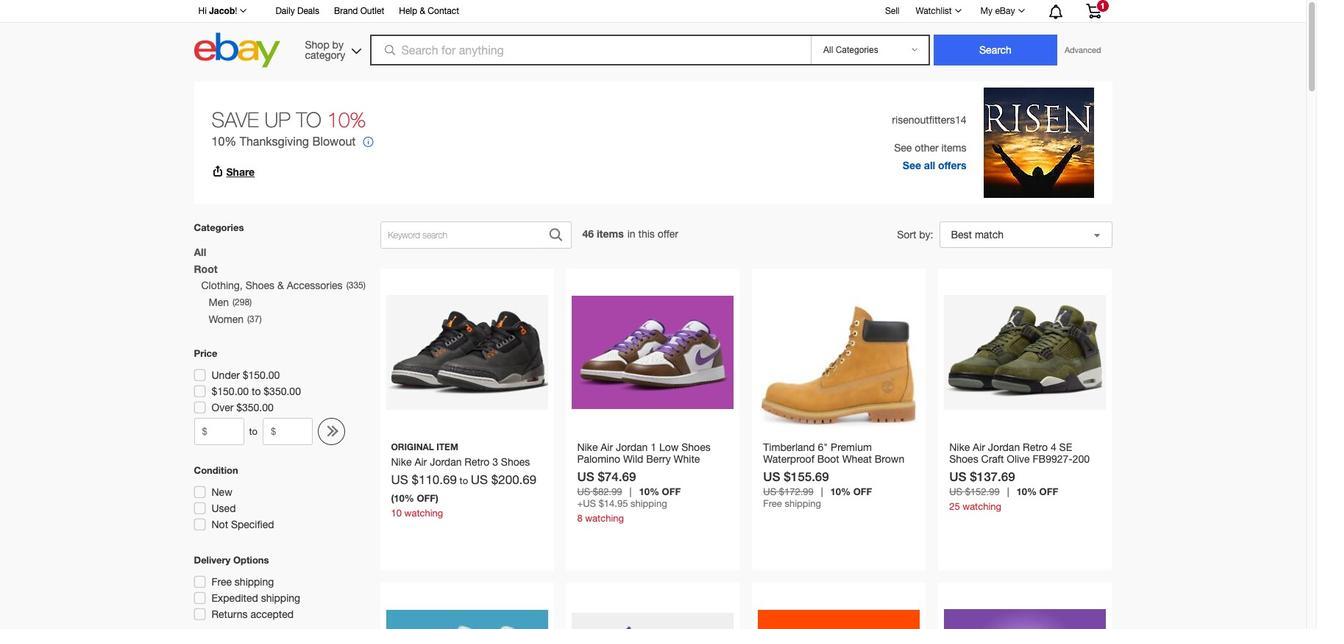 Task type: describe. For each thing, give the bounding box(es) containing it.
white
[[674, 453, 700, 465]]

items inside see other items see all offers
[[942, 142, 967, 153]]

other
[[915, 142, 939, 153]]

watchlist link
[[908, 2, 968, 20]]

off for us $155.69
[[854, 486, 872, 498]]

10% off +us $14.95 shipping 8 watching
[[577, 486, 681, 524]]

men
[[209, 297, 229, 308]]

0 vertical spatial $350.00
[[264, 386, 301, 398]]

to inside the us $110.69 to us $200.69 (10% off) 10 watching
[[460, 476, 468, 487]]

all
[[194, 246, 206, 258]]

nike air jordan retro 4 se shoes craft olive fb9927-200 men's or gs new
[[950, 442, 1090, 477]]

root
[[194, 263, 218, 275]]

Keyword search text field
[[381, 222, 541, 248]]

price under $150.00 $150.00 to $350.00 over $350.00
[[194, 347, 301, 414]]

tb010061
[[764, 465, 811, 477]]

jordan for us $137.69
[[989, 442, 1020, 453]]

watching inside 10% off 25 watching
[[963, 501, 1002, 512]]

us left 'or'
[[950, 469, 967, 484]]

palomino
[[577, 453, 621, 465]]

hi
[[198, 6, 207, 16]]

men link
[[209, 294, 229, 311]]

(37)
[[247, 314, 262, 325]]

to
[[296, 107, 321, 132]]

$82.99
[[593, 487, 622, 498]]

see other items link
[[895, 139, 967, 156]]

none submit inside shop by category banner
[[934, 35, 1058, 66]]

in
[[628, 228, 636, 240]]

46 items in this offer
[[583, 228, 679, 240]]

$200.69
[[492, 473, 537, 487]]

8
[[577, 513, 583, 524]]

blowout
[[312, 135, 356, 148]]

$74.69
[[598, 469, 636, 484]]

shop by category
[[305, 39, 345, 61]]

offers
[[939, 159, 967, 171]]

us $155.69 us $172.99
[[764, 469, 829, 498]]

nike for us $137.69
[[950, 442, 970, 453]]

outlet
[[361, 6, 384, 16]]

1 inside the nike air jordan 1 low shoes palomino wild berry white 553558-215 men's new
[[651, 442, 657, 453]]

shoes inside all root clothing, shoes & accessories (335) men (298) women (37)
[[246, 280, 275, 292]]

item
[[437, 442, 458, 453]]

brand
[[334, 6, 358, 16]]

wheat
[[843, 453, 872, 465]]

watching inside 10% off +us $14.95 shipping 8 watching
[[585, 513, 624, 524]]

brand outlet
[[334, 6, 384, 16]]

used
[[212, 503, 236, 515]]

women link
[[209, 311, 244, 328]]

free inside 10% off free shipping
[[764, 498, 782, 509]]

help
[[399, 6, 417, 16]]

waterproof
[[764, 453, 815, 465]]

options
[[233, 554, 269, 566]]

713
[[814, 465, 831, 477]]

returns
[[212, 609, 248, 621]]

air for us $137.69
[[973, 442, 986, 453]]

& inside "account" navigation
[[420, 6, 425, 16]]

10% for 10% off +us $14.95 shipping 8 watching
[[639, 486, 660, 498]]

olive
[[1007, 453, 1030, 465]]

save up to 10%
[[212, 107, 366, 132]]

contact
[[428, 6, 459, 16]]

$155.69
[[784, 469, 829, 484]]

0 vertical spatial $150.00
[[243, 370, 280, 381]]

accepted
[[251, 609, 294, 621]]

us $74.69 us $82.99
[[577, 469, 636, 498]]

best match
[[951, 229, 1004, 241]]

1 vertical spatial see
[[903, 159, 922, 171]]

or
[[981, 465, 990, 477]]

2 chevron right image from the left
[[329, 425, 341, 439]]

1 chevron right image from the left
[[325, 425, 336, 439]]

10% off 25 watching
[[950, 486, 1059, 512]]

specified
[[231, 519, 274, 531]]

(298)
[[233, 297, 252, 308]]

information image
[[363, 137, 373, 149]]

category
[[305, 49, 345, 61]]

price
[[194, 347, 218, 359]]

off)
[[417, 492, 439, 504]]

4
[[1051, 442, 1057, 453]]

(10%
[[391, 492, 414, 504]]

men's inside nike air jordan retro 4 se shoes craft olive fb9927-200 men's or gs new
[[950, 465, 978, 477]]

boot
[[818, 453, 840, 465]]

1 vertical spatial $150.00
[[212, 386, 249, 398]]

daily deals link
[[276, 4, 319, 20]]

ebay
[[996, 6, 1016, 16]]

clothing,
[[201, 280, 243, 292]]

& inside all root clothing, shoes & accessories (335) men (298) women (37)
[[277, 280, 284, 292]]

daily deals
[[276, 6, 319, 16]]

Enter minimum price field
[[194, 418, 244, 445]]

us up "25" in the bottom right of the page
[[950, 487, 963, 498]]

us up +us
[[577, 487, 591, 498]]

nike air jordan 1 low shoes palomino wild berry white 553558-215 men's new
[[577, 442, 711, 477]]

shipping inside 10% off +us $14.95 shipping 8 watching
[[631, 498, 667, 509]]

sort by:
[[898, 229, 934, 241]]

my ebay
[[981, 6, 1016, 16]]

this
[[639, 228, 655, 240]]

10% off free shipping
[[764, 486, 872, 509]]

all root clothing, shoes & accessories (335) men (298) women (37)
[[194, 246, 366, 325]]

original item
[[391, 442, 458, 453]]

10% for 10% off free shipping
[[831, 486, 851, 498]]

1 vertical spatial items
[[597, 228, 624, 240]]

delivery
[[194, 554, 231, 566]]

shop by category button
[[299, 33, 365, 64]]



Task type: vqa. For each thing, say whether or not it's contained in the screenshot.
air in Nike Air Jordan 1 Low Shoes Palomino Wild Berry White 553558-215 Men's NEW
yes



Task type: locate. For each thing, give the bounding box(es) containing it.
2 vertical spatial to
[[460, 476, 468, 487]]

match
[[975, 229, 1004, 241]]

shipping inside 10% off free shipping
[[785, 498, 822, 509]]

account navigation
[[190, 0, 1113, 23]]

& right help
[[420, 6, 425, 16]]

to
[[252, 386, 261, 398], [249, 426, 258, 437], [460, 476, 468, 487]]

up
[[265, 107, 291, 132]]

1 new from the left
[[667, 465, 690, 477]]

2 nike from the left
[[950, 442, 970, 453]]

0 vertical spatial to
[[252, 386, 261, 398]]

1 horizontal spatial &
[[420, 6, 425, 16]]

us left $172.99
[[764, 487, 777, 498]]

new
[[667, 465, 690, 477], [865, 465, 888, 477], [1010, 465, 1034, 477]]

1 horizontal spatial shoes
[[682, 442, 711, 453]]

10% inside 10% off 25 watching
[[1017, 486, 1037, 498]]

fb9927-
[[1033, 453, 1073, 465]]

se
[[1060, 442, 1073, 453]]

10
[[391, 508, 402, 519]]

10% inside 10% off +us $14.95 shipping 8 watching
[[639, 486, 660, 498]]

see left other
[[895, 142, 912, 153]]

offer
[[658, 228, 679, 240]]

off inside 10% off free shipping
[[854, 486, 872, 498]]

free shipping expedited shipping returns accepted
[[212, 576, 300, 621]]

free inside free shipping expedited shipping returns accepted
[[212, 576, 232, 588]]

1 off from the left
[[662, 486, 681, 498]]

air for us $74.69
[[601, 442, 613, 453]]

free up the expedited
[[212, 576, 232, 588]]

chevron right image
[[325, 425, 336, 439], [329, 425, 341, 439]]

shoes up (298)
[[246, 280, 275, 292]]

0 vertical spatial 1
[[1101, 1, 1105, 10]]

advanced
[[1065, 46, 1102, 54]]

shoes inside nike air jordan retro 4 se shoes craft olive fb9927-200 men's or gs new
[[950, 453, 979, 465]]

see other items see all offers
[[895, 142, 967, 171]]

0 horizontal spatial off
[[662, 486, 681, 498]]

air inside nike air jordan retro 4 se shoes craft olive fb9927-200 men's or gs new
[[973, 442, 986, 453]]

share button
[[212, 166, 255, 178]]

help & contact
[[399, 6, 459, 16]]

men's right "215"
[[636, 465, 664, 477]]

0 vertical spatial free
[[764, 498, 782, 509]]

1 horizontal spatial air
[[973, 442, 986, 453]]

Search for anything text field
[[372, 36, 808, 64]]

air up 'or'
[[973, 442, 986, 453]]

original
[[391, 442, 434, 453]]

jordan inside nike air jordan retro 4 se shoes craft olive fb9927-200 men's or gs new
[[989, 442, 1020, 453]]

0 horizontal spatial jordan
[[616, 442, 648, 453]]

215
[[616, 465, 633, 477]]

watching inside the us $110.69 to us $200.69 (10% off) 10 watching
[[405, 508, 443, 519]]

2 air from the left
[[973, 442, 986, 453]]

new
[[212, 487, 232, 498]]

wild
[[623, 453, 644, 465]]

shipping down $172.99
[[785, 498, 822, 509]]

deals
[[297, 6, 319, 16]]

0 horizontal spatial watching
[[405, 508, 443, 519]]

1 horizontal spatial new
[[865, 465, 888, 477]]

10% down save
[[212, 135, 237, 148]]

$350.00 right over
[[236, 402, 274, 414]]

premium
[[831, 442, 872, 453]]

share
[[226, 166, 255, 178]]

1 vertical spatial 1
[[651, 442, 657, 453]]

2 horizontal spatial off
[[1040, 486, 1059, 498]]

0 horizontal spatial &
[[277, 280, 284, 292]]

2 jordan from the left
[[989, 442, 1020, 453]]

10% down 713
[[831, 486, 851, 498]]

us down palomino at left bottom
[[577, 469, 595, 484]]

jordan up gs at the bottom right of page
[[989, 442, 1020, 453]]

3 off from the left
[[1040, 486, 1059, 498]]

new right gs at the bottom right of page
[[1010, 465, 1034, 477]]

hi jacob !
[[198, 5, 237, 16]]

men's inside the nike air jordan 1 low shoes palomino wild berry white 553558-215 men's new
[[636, 465, 664, 477]]

1 inside "link"
[[1101, 1, 1105, 10]]

shoes right low
[[682, 442, 711, 453]]

shipping right $14.95
[[631, 498, 667, 509]]

new inside "timberland 6" premium waterproof boot wheat brown tb010061 713 men's new"
[[865, 465, 888, 477]]

over
[[212, 402, 234, 414]]

watching down off) on the left of the page
[[405, 508, 443, 519]]

risenoutfitters14 profile image image
[[985, 88, 1095, 198]]

under
[[212, 370, 240, 381]]

jordan
[[616, 442, 648, 453], [989, 442, 1020, 453]]

1 vertical spatial free
[[212, 576, 232, 588]]

1 horizontal spatial items
[[942, 142, 967, 153]]

2 horizontal spatial watching
[[963, 501, 1002, 512]]

us left $200.69
[[471, 473, 488, 487]]

shipping down options
[[235, 576, 274, 588]]

shoes
[[246, 280, 275, 292], [682, 442, 711, 453], [950, 453, 979, 465]]

clothing, shoes & accessories link
[[201, 278, 343, 294]]

0 vertical spatial see
[[895, 142, 912, 153]]

25
[[950, 501, 960, 512]]

1 men's from the left
[[636, 465, 664, 477]]

+us
[[577, 498, 596, 509]]

best match button
[[940, 222, 1113, 248]]

us
[[577, 469, 595, 484], [764, 469, 781, 484], [950, 469, 967, 484], [391, 473, 408, 487], [471, 473, 488, 487], [577, 487, 591, 498], [764, 487, 777, 498], [950, 487, 963, 498]]

1 horizontal spatial nike
[[950, 442, 970, 453]]

us $110.69 to us $200.69 (10% off) 10 watching
[[391, 473, 537, 519]]

nike left the craft
[[950, 442, 970, 453]]

advanced link
[[1058, 35, 1109, 65]]

1 up advanced
[[1101, 1, 1105, 10]]

off down fb9927- on the bottom right of the page
[[1040, 486, 1059, 498]]

off inside 10% off 25 watching
[[1040, 486, 1059, 498]]

shoes left 'or'
[[950, 453, 979, 465]]

1
[[1101, 1, 1105, 10], [651, 442, 657, 453]]

1 link
[[1077, 0, 1110, 21]]

0 horizontal spatial items
[[597, 228, 624, 240]]

nike for us $74.69
[[577, 442, 598, 453]]

off inside 10% off +us $14.95 shipping 8 watching
[[662, 486, 681, 498]]

sell
[[886, 6, 900, 16]]

by:
[[920, 229, 934, 241]]

free
[[764, 498, 782, 509], [212, 576, 232, 588]]

None submit
[[934, 35, 1058, 66]]

10% inside 10% off free shipping
[[831, 486, 851, 498]]

1 vertical spatial &
[[277, 280, 284, 292]]

men's inside "timberland 6" premium waterproof boot wheat brown tb010061 713 men's new"
[[834, 465, 862, 477]]

Enter maximum price field
[[263, 418, 313, 445]]

items up offers at the top right of the page
[[942, 142, 967, 153]]

air up 553558-
[[601, 442, 613, 453]]

$137.69
[[970, 469, 1016, 484]]

categories
[[194, 222, 244, 233]]

low
[[660, 442, 679, 453]]

to inside the price under $150.00 $150.00 to $350.00 over $350.00
[[252, 386, 261, 398]]

best
[[951, 229, 972, 241]]

1 horizontal spatial watching
[[585, 513, 624, 524]]

1 air from the left
[[601, 442, 613, 453]]

jordan inside the nike air jordan 1 low shoes palomino wild berry white 553558-215 men's new
[[616, 442, 648, 453]]

1 horizontal spatial jordan
[[989, 442, 1020, 453]]

2 off from the left
[[854, 486, 872, 498]]

2 horizontal spatial new
[[1010, 465, 1034, 477]]

2 men's from the left
[[834, 465, 862, 477]]

watching down $14.95
[[585, 513, 624, 524]]

my ebay link
[[973, 2, 1032, 20]]

0 vertical spatial items
[[942, 142, 967, 153]]

1 nike from the left
[[577, 442, 598, 453]]

items left the in
[[597, 228, 624, 240]]

see all offers link
[[903, 156, 967, 174]]

1 horizontal spatial off
[[854, 486, 872, 498]]

0 vertical spatial &
[[420, 6, 425, 16]]

1 jordan from the left
[[616, 442, 648, 453]]

expedited
[[212, 593, 258, 604]]

0 horizontal spatial nike
[[577, 442, 598, 453]]

10% down the nike air jordan 1 low shoes palomino wild berry white 553558-215 men's new
[[639, 486, 660, 498]]

off down berry
[[662, 486, 681, 498]]

craft
[[982, 453, 1004, 465]]

1 left low
[[651, 442, 657, 453]]

$150.00 down under
[[212, 386, 249, 398]]

jacob
[[209, 5, 235, 16]]

off for us $137.69
[[1040, 486, 1059, 498]]

shipping up accepted
[[261, 593, 300, 604]]

us $137.69 us $152.99
[[950, 469, 1016, 498]]

nike up 553558-
[[577, 442, 598, 453]]

46
[[583, 228, 594, 240]]

10% for 10% off 25 watching
[[1017, 486, 1037, 498]]

nike inside the nike air jordan 1 low shoes palomino wild berry white 553558-215 men's new
[[577, 442, 598, 453]]

$14.95
[[599, 498, 628, 509]]

1 vertical spatial $350.00
[[236, 402, 274, 414]]

items
[[942, 142, 967, 153], [597, 228, 624, 240]]

jordan for us $74.69
[[616, 442, 648, 453]]

1 horizontal spatial men's
[[834, 465, 862, 477]]

nike inside nike air jordan retro 4 se shoes craft olive fb9927-200 men's or gs new
[[950, 442, 970, 453]]

shop
[[305, 39, 330, 50]]

0 horizontal spatial men's
[[636, 465, 664, 477]]

& left accessories
[[277, 280, 284, 292]]

10% for 10% thanksgiving blowout
[[212, 135, 237, 148]]

0 horizontal spatial air
[[601, 442, 613, 453]]

10% up blowout
[[327, 107, 366, 132]]

2 horizontal spatial men's
[[950, 465, 978, 477]]

$110.69
[[412, 473, 457, 487]]

men's down premium
[[834, 465, 862, 477]]

see
[[895, 142, 912, 153], [903, 159, 922, 171]]

men's
[[636, 465, 664, 477], [834, 465, 862, 477], [950, 465, 978, 477]]

$150.00 right under
[[243, 370, 280, 381]]

1 horizontal spatial 1
[[1101, 1, 1105, 10]]

0 horizontal spatial new
[[667, 465, 690, 477]]

new down low
[[667, 465, 690, 477]]

1 horizontal spatial free
[[764, 498, 782, 509]]

jordan up "215"
[[616, 442, 648, 453]]

10% down nike air jordan retro 4 se shoes craft olive fb9927-200 men's or gs new
[[1017, 486, 1037, 498]]

2 new from the left
[[865, 465, 888, 477]]

!
[[235, 6, 237, 16]]

0 horizontal spatial shoes
[[246, 280, 275, 292]]

accessories
[[287, 280, 343, 292]]

new down premium
[[865, 465, 888, 477]]

new inside the nike air jordan 1 low shoes palomino wild berry white 553558-215 men's new
[[667, 465, 690, 477]]

new inside nike air jordan retro 4 se shoes craft olive fb9927-200 men's or gs new
[[1010, 465, 1034, 477]]

free down $172.99
[[764, 498, 782, 509]]

brand outlet link
[[334, 4, 384, 20]]

553558-
[[577, 465, 616, 477]]

new used not specified
[[212, 487, 274, 531]]

0 horizontal spatial free
[[212, 576, 232, 588]]

shop by category banner
[[190, 0, 1113, 71]]

help & contact link
[[399, 4, 459, 20]]

men's left 'or'
[[950, 465, 978, 477]]

off down wheat
[[854, 486, 872, 498]]

retro
[[1023, 442, 1048, 453]]

10% thanksgiving blowout
[[212, 135, 356, 148]]

us up (10%
[[391, 473, 408, 487]]

0 horizontal spatial 1
[[651, 442, 657, 453]]

air inside the nike air jordan 1 low shoes palomino wild berry white 553558-215 men's new
[[601, 442, 613, 453]]

daily
[[276, 6, 295, 16]]

gs
[[993, 465, 1008, 477]]

us down waterproof
[[764, 469, 781, 484]]

3 men's from the left
[[950, 465, 978, 477]]

6"
[[818, 442, 828, 453]]

sort
[[898, 229, 917, 241]]

$350.00 up "enter maximum price" field
[[264, 386, 301, 398]]

save
[[212, 107, 259, 132]]

1 vertical spatial to
[[249, 426, 258, 437]]

risenoutfitters14
[[892, 114, 967, 126]]

watching down $152.99
[[963, 501, 1002, 512]]

shoes inside the nike air jordan 1 low shoes palomino wild berry white 553558-215 men's new
[[682, 442, 711, 453]]

see left 'all'
[[903, 159, 922, 171]]

2 horizontal spatial shoes
[[950, 453, 979, 465]]

3 new from the left
[[1010, 465, 1034, 477]]



